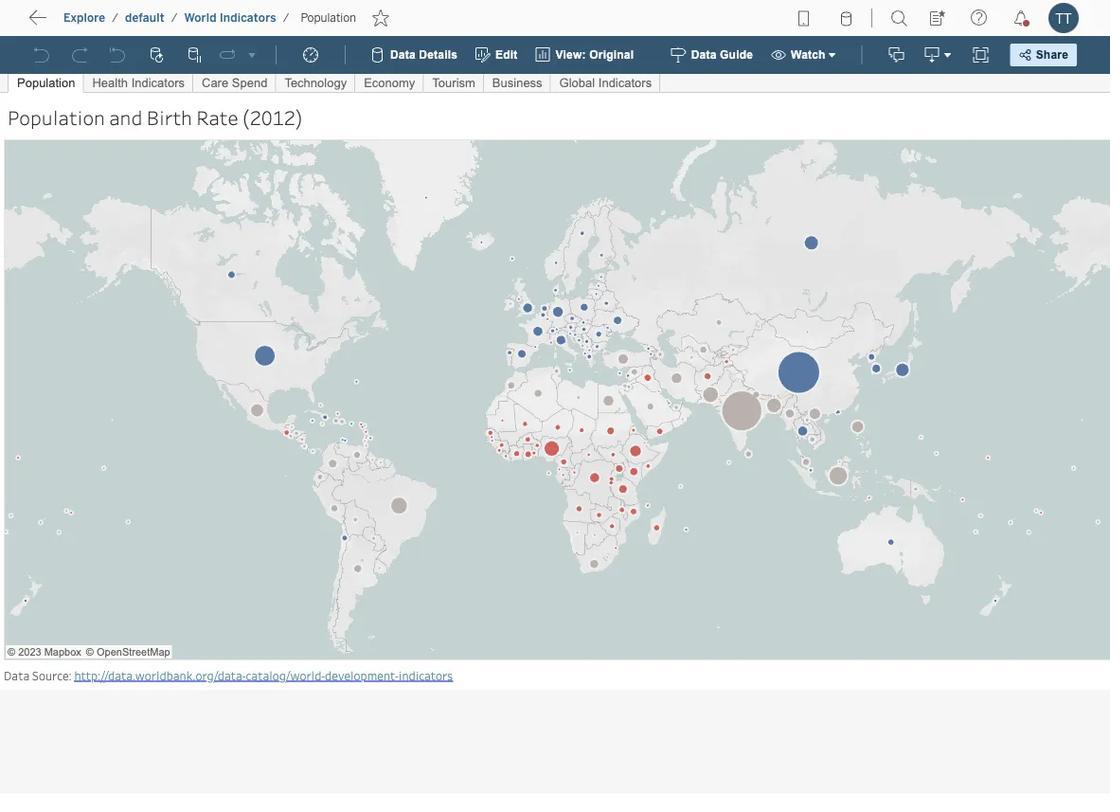 Task type: vqa. For each thing, say whether or not it's contained in the screenshot.
second / from the right
yes



Task type: locate. For each thing, give the bounding box(es) containing it.
/ left 'world'
[[171, 11, 178, 25]]

/ right to
[[112, 11, 118, 25]]

population
[[301, 11, 357, 25]]

/ right "indicators"
[[283, 11, 290, 25]]

default link
[[124, 10, 166, 26]]

/
[[112, 11, 118, 25], [171, 11, 178, 25], [283, 11, 290, 25]]

2 / from the left
[[171, 11, 178, 25]]

to
[[85, 15, 100, 33]]

0 horizontal spatial /
[[112, 11, 118, 25]]

2 horizontal spatial /
[[283, 11, 290, 25]]

explore / default / world indicators /
[[64, 11, 290, 25]]

1 / from the left
[[112, 11, 118, 25]]

skip
[[49, 15, 81, 33]]

1 horizontal spatial /
[[171, 11, 178, 25]]

indicators
[[220, 11, 276, 25]]



Task type: describe. For each thing, give the bounding box(es) containing it.
world
[[184, 11, 217, 25]]

population element
[[295, 11, 362, 25]]

3 / from the left
[[283, 11, 290, 25]]

explore link
[[63, 10, 106, 26]]

content
[[104, 15, 163, 33]]

world indicators link
[[183, 10, 277, 26]]

explore
[[64, 11, 105, 25]]

default
[[125, 11, 165, 25]]

skip to content link
[[46, 11, 193, 36]]

skip to content
[[49, 15, 163, 33]]



